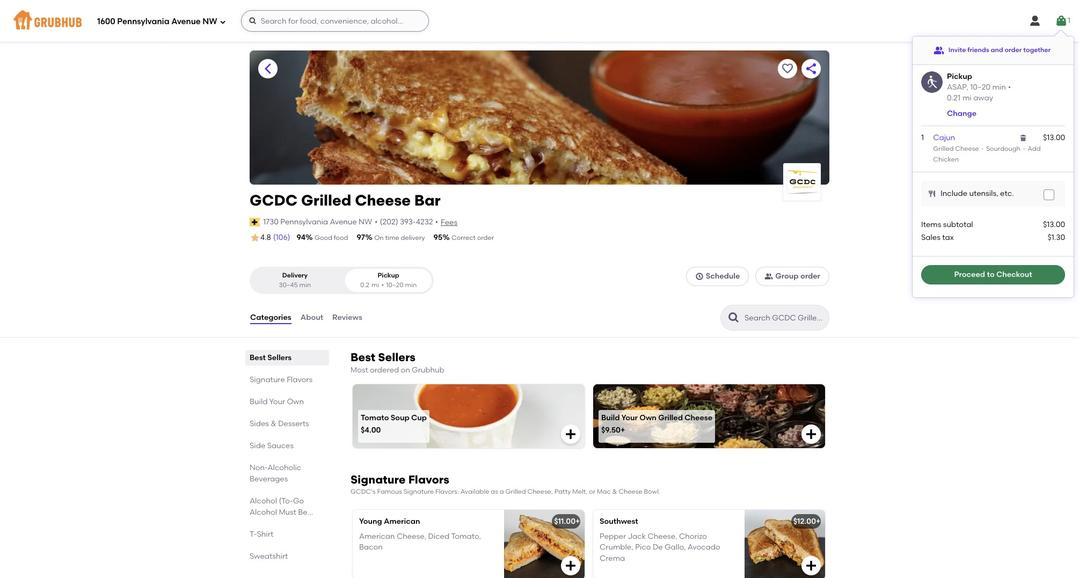 Task type: vqa. For each thing, say whether or not it's contained in the screenshot.
"Beverages"
yes



Task type: describe. For each thing, give the bounding box(es) containing it.
sales
[[922, 233, 941, 242]]

tomato soup cup $4.00
[[361, 413, 427, 435]]

your for build your own grilled cheese $9.50 +
[[622, 413, 638, 423]]

min inside 'pickup 0.2 mi • 10–20 min'
[[405, 281, 417, 289]]

94
[[297, 233, 306, 242]]

2 ∙ from the left
[[1021, 145, 1028, 153]]

signature flavors tab
[[250, 374, 325, 386]]

mi inside pickup asap, 10–20 min • 0.21 mi away
[[963, 93, 972, 103]]

avocado
[[688, 543, 721, 552]]

• left (202)
[[375, 217, 378, 226]]

1730 pennsylvania avenue nw
[[263, 217, 372, 226]]

sourdough
[[987, 145, 1021, 153]]

etc.
[[1001, 189, 1014, 198]]

pickup 0.2 mi • 10–20 min
[[360, 272, 417, 289]]

4.8
[[261, 233, 271, 242]]

2 vertical spatial signature
[[404, 488, 434, 496]]

• right 4232
[[435, 217, 438, 226]]

fees
[[441, 218, 458, 227]]

famous
[[377, 488, 402, 496]]

signature flavors gcdc's famous signature flavors: available as a grilled cheese, patty melt, or mac & cheese bowl.
[[351, 473, 661, 496]]

young american image
[[504, 510, 585, 578]]

on
[[401, 366, 410, 375]]

de
[[653, 543, 663, 552]]

as
[[491, 488, 498, 496]]

$11.00 +
[[554, 517, 580, 526]]

$9.50
[[602, 426, 621, 435]]

utensils,
[[970, 189, 999, 198]]

people icon image for group order
[[765, 272, 774, 281]]

bar
[[414, 191, 441, 209]]

group
[[776, 272, 799, 281]]

build your own tab
[[250, 396, 325, 408]]

change button
[[947, 108, 977, 119]]

food
[[334, 234, 348, 242]]

beverages
[[250, 475, 288, 484]]

items subtotal
[[922, 220, 974, 229]]

delivery 30–45 min
[[279, 272, 311, 289]]

add chicken
[[934, 145, 1041, 164]]

sweatshirt
[[250, 552, 288, 561]]

1600 pennsylvania avenue nw
[[97, 16, 217, 26]]

1600
[[97, 16, 115, 26]]

0.21
[[947, 93, 961, 103]]

0 vertical spatial american
[[384, 517, 420, 526]]

cajun
[[934, 133, 956, 142]]

pickup for 10–20
[[947, 72, 973, 81]]

grubhub
[[412, 366, 445, 375]]

+ for american cheese, diced tomato, bacon
[[576, 517, 580, 526]]

pico
[[636, 543, 651, 552]]

own for build your own grilled cheese $9.50 +
[[640, 413, 657, 423]]

american inside american cheese, diced tomato, bacon
[[359, 532, 395, 541]]

nw for 1600 pennsylvania avenue nw
[[203, 16, 217, 26]]

jack
[[628, 532, 646, 541]]

cajun link
[[934, 133, 956, 142]]

mi inside 'pickup 0.2 mi • 10–20 min'
[[372, 281, 379, 289]]

10–20 inside pickup asap, 10–20 min • 0.21 mi away
[[971, 82, 991, 92]]

include utensils, etc.
[[941, 189, 1014, 198]]

cheese, inside signature flavors gcdc's famous signature flavors: available as a grilled cheese, patty melt, or mac & cheese bowl.
[[528, 488, 553, 496]]

ordered
[[370, 366, 399, 375]]

own for build your own
[[287, 398, 304, 407]]

gcdc grilled cheese bar logo image
[[784, 167, 821, 198]]

reviews button
[[332, 299, 363, 337]]

shirt
[[257, 530, 273, 539]]

order for group order
[[801, 272, 821, 281]]

sides & desserts
[[250, 420, 309, 429]]

cheese, inside american cheese, diced tomato, bacon
[[397, 532, 427, 541]]

schedule button
[[686, 267, 749, 286]]

share icon image
[[805, 62, 818, 75]]

signature flavors
[[250, 375, 313, 385]]

diced
[[428, 532, 450, 541]]

1 inside button
[[1068, 16, 1071, 25]]

1 $13.00 from the top
[[1044, 133, 1066, 142]]

items
[[922, 220, 942, 229]]

avenue for 1730 pennsylvania avenue nw
[[330, 217, 357, 226]]

chicken
[[934, 156, 959, 164]]

main navigation navigation
[[0, 0, 1080, 42]]

grilled cheese ∙ sourdough
[[934, 145, 1021, 153]]

good
[[315, 234, 332, 242]]

proceed to checkout
[[955, 270, 1033, 279]]

(202) 393-4232 button
[[380, 217, 433, 228]]

cup
[[411, 413, 427, 423]]

avenue for 1600 pennsylvania avenue nw
[[171, 16, 201, 26]]

signature for signature flavors
[[250, 375, 285, 385]]

min inside pickup asap, 10–20 min • 0.21 mi away
[[993, 82, 1006, 92]]

sides
[[250, 420, 269, 429]]

subtotal
[[944, 220, 974, 229]]

min inside delivery 30–45 min
[[299, 281, 311, 289]]

schedule
[[706, 272, 740, 281]]

• (202) 393-4232 • fees
[[375, 217, 458, 227]]

save this restaurant button
[[778, 59, 798, 78]]

4232
[[416, 217, 433, 226]]

97
[[357, 233, 365, 242]]

flavors for signature flavors gcdc's famous signature flavors: available as a grilled cheese, patty melt, or mac & cheese bowl.
[[409, 473, 450, 487]]

reviews
[[333, 313, 362, 322]]

invite friends and order together button
[[934, 41, 1051, 60]]

sauces
[[267, 442, 294, 451]]

on time delivery
[[374, 234, 425, 242]]

or
[[589, 488, 596, 496]]

categories
[[250, 313, 291, 322]]

available
[[461, 488, 490, 496]]

sellers for best sellers most ordered on grubhub
[[378, 351, 416, 364]]

order inside button
[[1005, 46, 1022, 54]]

sweatshirt tab
[[250, 551, 325, 562]]

bacon
[[359, 543, 383, 552]]

change
[[947, 109, 977, 118]]

american cheese, diced tomato, bacon
[[359, 532, 481, 552]]

cheese inside the build your own grilled cheese $9.50 +
[[685, 413, 713, 423]]

sellers for best sellers
[[268, 353, 292, 363]]

build for build your own
[[250, 398, 268, 407]]

pickup asap, 10–20 min • 0.21 mi away
[[947, 72, 1012, 103]]

about
[[301, 313, 323, 322]]



Task type: locate. For each thing, give the bounding box(es) containing it.
chorizo
[[679, 532, 707, 541]]

1 horizontal spatial pennsylvania
[[281, 217, 328, 226]]

friends
[[968, 46, 990, 54]]

best inside 'tab'
[[250, 353, 266, 363]]

Search for food, convenience, alcohol... search field
[[241, 10, 429, 32]]

together
[[1024, 46, 1051, 54]]

0 vertical spatial 1
[[1068, 16, 1071, 25]]

crema
[[600, 554, 625, 563]]

best sellers most ordered on grubhub
[[351, 351, 445, 375]]

0 horizontal spatial cheese,
[[397, 532, 427, 541]]

• right 0.2
[[382, 281, 384, 289]]

most
[[351, 366, 368, 375]]

10–20 inside 'pickup 0.2 mi • 10–20 min'
[[386, 281, 404, 289]]

min down delivery at the left top of page
[[299, 281, 311, 289]]

order inside 'button'
[[801, 272, 821, 281]]

signature for signature flavors gcdc's famous signature flavors: available as a grilled cheese, patty melt, or mac & cheese bowl.
[[351, 473, 406, 487]]

1 horizontal spatial avenue
[[330, 217, 357, 226]]

2 $13.00 from the top
[[1044, 220, 1066, 229]]

1730
[[263, 217, 279, 226]]

people icon image for invite friends and order together
[[934, 45, 945, 56]]

0 vertical spatial flavors
[[287, 375, 313, 385]]

0 vertical spatial mi
[[963, 93, 972, 103]]

1 horizontal spatial nw
[[359, 217, 372, 226]]

pickup for mi
[[378, 272, 399, 279]]

min right 0.2
[[405, 281, 417, 289]]

1 horizontal spatial order
[[801, 272, 821, 281]]

a
[[500, 488, 504, 496]]

order
[[1005, 46, 1022, 54], [477, 234, 494, 242], [801, 272, 821, 281]]

min
[[993, 82, 1006, 92], [299, 281, 311, 289], [405, 281, 417, 289]]

pickup down time
[[378, 272, 399, 279]]

grilled inside signature flavors gcdc's famous signature flavors: available as a grilled cheese, patty melt, or mac & cheese bowl.
[[506, 488, 526, 496]]

$4.00
[[361, 426, 381, 435]]

0 vertical spatial people icon image
[[934, 45, 945, 56]]

1 vertical spatial build
[[602, 413, 620, 423]]

flavors up flavors:
[[409, 473, 450, 487]]

• inside pickup asap, 10–20 min • 0.21 mi away
[[1009, 82, 1012, 92]]

cheese, down young american
[[397, 532, 427, 541]]

best sellers tab
[[250, 352, 325, 364]]

0 horizontal spatial nw
[[203, 16, 217, 26]]

avenue
[[171, 16, 201, 26], [330, 217, 357, 226]]

0 horizontal spatial best
[[250, 353, 266, 363]]

1 vertical spatial 1
[[922, 133, 924, 142]]

1 vertical spatial signature
[[351, 473, 406, 487]]

own inside tab
[[287, 398, 304, 407]]

$13.00
[[1044, 133, 1066, 142], [1044, 220, 1066, 229]]

svg image
[[1029, 15, 1042, 27], [249, 17, 257, 25], [219, 19, 226, 25], [928, 189, 937, 198], [1046, 192, 1053, 198], [565, 428, 577, 441], [805, 560, 818, 572]]

1 vertical spatial american
[[359, 532, 395, 541]]

1 horizontal spatial mi
[[963, 93, 972, 103]]

order for correct order
[[477, 234, 494, 242]]

1 horizontal spatial your
[[622, 413, 638, 423]]

+ for pepper jack cheese, chorizo crumble, pico de gallo, avocado crema
[[816, 517, 821, 526]]

1 horizontal spatial +
[[621, 426, 625, 435]]

desserts
[[278, 420, 309, 429]]

to
[[987, 270, 995, 279]]

pickup
[[947, 72, 973, 81], [378, 272, 399, 279]]

fees button
[[440, 217, 458, 229]]

mi right 0.2
[[372, 281, 379, 289]]

sellers inside 'tab'
[[268, 353, 292, 363]]

grilled inside the build your own grilled cheese $9.50 +
[[659, 413, 683, 423]]

flavors
[[287, 375, 313, 385], [409, 473, 450, 487]]

people icon image
[[934, 45, 945, 56], [765, 272, 774, 281]]

pennsylvania
[[117, 16, 170, 26], [281, 217, 328, 226]]

1 horizontal spatial pickup
[[947, 72, 973, 81]]

search icon image
[[728, 312, 741, 324]]

avenue inside button
[[330, 217, 357, 226]]

1 vertical spatial 10–20
[[386, 281, 404, 289]]

tooltip
[[913, 30, 1074, 298]]

0 vertical spatial pickup
[[947, 72, 973, 81]]

save this restaurant image
[[782, 62, 794, 75]]

0 vertical spatial signature
[[250, 375, 285, 385]]

svg image
[[1055, 15, 1068, 27], [1020, 134, 1028, 142], [695, 272, 704, 281], [805, 428, 818, 441], [565, 560, 577, 572]]

flavors inside signature flavors gcdc's famous signature flavors: available as a grilled cheese, patty melt, or mac & cheese bowl.
[[409, 473, 450, 487]]

caret left icon image
[[262, 62, 274, 75]]

young american
[[359, 517, 420, 526]]

tooltip containing pickup
[[913, 30, 1074, 298]]

1 horizontal spatial ∙
[[1021, 145, 1028, 153]]

best for best sellers
[[250, 353, 266, 363]]

proceed to checkout button
[[922, 266, 1066, 285]]

build your own grilled cheese $9.50 +
[[602, 413, 713, 435]]

1 button
[[1055, 11, 1071, 31]]

people icon image left group
[[765, 272, 774, 281]]

1 vertical spatial order
[[477, 234, 494, 242]]

pepper
[[600, 532, 626, 541]]

star icon image
[[250, 233, 261, 243]]

min up "away"
[[993, 82, 1006, 92]]

sales tax
[[922, 233, 954, 242]]

delivery
[[401, 234, 425, 242]]

cheese inside signature flavors gcdc's famous signature flavors: available as a grilled cheese, patty melt, or mac & cheese bowl.
[[619, 488, 643, 496]]

non-alcoholic beverages
[[250, 464, 302, 484]]

0 horizontal spatial people icon image
[[765, 272, 774, 281]]

1 ∙ from the left
[[981, 145, 985, 153]]

build
[[250, 398, 268, 407], [602, 413, 620, 423]]

invite friends and order together
[[949, 46, 1051, 54]]

0 horizontal spatial +
[[576, 517, 580, 526]]

american up american cheese, diced tomato, bacon
[[384, 517, 420, 526]]

pennsylvania for 1600
[[117, 16, 170, 26]]

nw for 1730 pennsylvania avenue nw
[[359, 217, 372, 226]]

side sauces
[[250, 442, 294, 451]]

2 horizontal spatial cheese,
[[648, 532, 678, 541]]

build inside the build your own grilled cheese $9.50 +
[[602, 413, 620, 423]]

1 vertical spatial pennsylvania
[[281, 217, 328, 226]]

order right group
[[801, 272, 821, 281]]

bowl.
[[644, 488, 661, 496]]

grilled inside tooltip
[[934, 145, 954, 153]]

0 horizontal spatial pickup
[[378, 272, 399, 279]]

0 horizontal spatial &
[[271, 420, 277, 429]]

crumble,
[[600, 543, 634, 552]]

+ inside the build your own grilled cheese $9.50 +
[[621, 426, 625, 435]]

tomato,
[[451, 532, 481, 541]]

2 vertical spatial order
[[801, 272, 821, 281]]

1 vertical spatial pickup
[[378, 272, 399, 279]]

cheese, inside 'pepper jack cheese, chorizo crumble, pico de gallo, avocado crema'
[[648, 532, 678, 541]]

• down invite friends and order together
[[1009, 82, 1012, 92]]

1 vertical spatial avenue
[[330, 217, 357, 226]]

(202)
[[380, 217, 398, 226]]

0 vertical spatial build
[[250, 398, 268, 407]]

1 horizontal spatial 1
[[1068, 16, 1071, 25]]

nw inside button
[[359, 217, 372, 226]]

people icon image inside invite friends and order together button
[[934, 45, 945, 56]]

own inside the build your own grilled cheese $9.50 +
[[640, 413, 657, 423]]

your inside tab
[[269, 398, 285, 407]]

tomato
[[361, 413, 389, 423]]

order right "correct"
[[477, 234, 494, 242]]

pennsylvania right the 1600
[[117, 16, 170, 26]]

signature up famous
[[351, 473, 406, 487]]

build inside tab
[[250, 398, 268, 407]]

pennsylvania inside the main navigation navigation
[[117, 16, 170, 26]]

nw inside the main navigation navigation
[[203, 16, 217, 26]]

own
[[287, 398, 304, 407], [640, 413, 657, 423]]

best up signature flavors
[[250, 353, 266, 363]]

signature left flavors:
[[404, 488, 434, 496]]

people icon image left invite
[[934, 45, 945, 56]]

pennsylvania up the 94
[[281, 217, 328, 226]]

build for build your own grilled cheese $9.50 +
[[602, 413, 620, 423]]

tax
[[943, 233, 954, 242]]

flavors down best sellers 'tab'
[[287, 375, 313, 385]]

asap,
[[947, 82, 969, 92]]

gcdc grilled cheese bar
[[250, 191, 441, 209]]

mac
[[597, 488, 611, 496]]

10–20 up "away"
[[971, 82, 991, 92]]

sellers up signature flavors
[[268, 353, 292, 363]]

side sauces tab
[[250, 440, 325, 452]]

soup
[[391, 413, 410, 423]]

american
[[384, 517, 420, 526], [359, 532, 395, 541]]

proceed
[[955, 270, 986, 279]]

0 horizontal spatial 10–20
[[386, 281, 404, 289]]

t-
[[250, 530, 257, 539]]

0 vertical spatial nw
[[203, 16, 217, 26]]

avenue inside the main navigation navigation
[[171, 16, 201, 26]]

sellers up on
[[378, 351, 416, 364]]

• inside 'pickup 0.2 mi • 10–20 min'
[[382, 281, 384, 289]]

1 horizontal spatial cheese,
[[528, 488, 553, 496]]

0 horizontal spatial pennsylvania
[[117, 16, 170, 26]]

southwest image
[[745, 510, 826, 578]]

1 horizontal spatial flavors
[[409, 473, 450, 487]]

pickup inside pickup asap, 10–20 min • 0.21 mi away
[[947, 72, 973, 81]]

best up most
[[351, 351, 376, 364]]

0.2
[[360, 281, 370, 289]]

0 horizontal spatial mi
[[372, 281, 379, 289]]

1 vertical spatial $13.00
[[1044, 220, 1066, 229]]

non-
[[250, 464, 268, 473]]

& inside signature flavors gcdc's famous signature flavors: available as a grilled cheese, patty melt, or mac & cheese bowl.
[[613, 488, 617, 496]]

95
[[434, 233, 443, 242]]

1 horizontal spatial &
[[613, 488, 617, 496]]

1 vertical spatial people icon image
[[765, 272, 774, 281]]

0 vertical spatial own
[[287, 398, 304, 407]]

cheese, left patty
[[528, 488, 553, 496]]

1 horizontal spatial people icon image
[[934, 45, 945, 56]]

1 vertical spatial mi
[[372, 281, 379, 289]]

best for best sellers most ordered on grubhub
[[351, 351, 376, 364]]

best sellers
[[250, 353, 292, 363]]

0 vertical spatial avenue
[[171, 16, 201, 26]]

& inside tab
[[271, 420, 277, 429]]

0 horizontal spatial flavors
[[287, 375, 313, 385]]

categories button
[[250, 299, 292, 337]]

pennsylvania inside 1730 pennsylvania avenue nw button
[[281, 217, 328, 226]]

best
[[351, 351, 376, 364], [250, 353, 266, 363]]

0 horizontal spatial your
[[269, 398, 285, 407]]

t-shirt tab
[[250, 529, 325, 540]]

sellers inside best sellers most ordered on grubhub
[[378, 351, 416, 364]]

1 vertical spatial your
[[622, 413, 638, 423]]

1 vertical spatial nw
[[359, 217, 372, 226]]

1 vertical spatial &
[[613, 488, 617, 496]]

pickup inside 'pickup 0.2 mi • 10–20 min'
[[378, 272, 399, 279]]

2 horizontal spatial order
[[1005, 46, 1022, 54]]

0 horizontal spatial order
[[477, 234, 494, 242]]

build up $9.50
[[602, 413, 620, 423]]

0 vertical spatial pennsylvania
[[117, 16, 170, 26]]

best inside best sellers most ordered on grubhub
[[351, 351, 376, 364]]

& right 'mac'
[[613, 488, 617, 496]]

sides & desserts tab
[[250, 418, 325, 430]]

1 horizontal spatial min
[[405, 281, 417, 289]]

your inside the build your own grilled cheese $9.50 +
[[622, 413, 638, 423]]

option group
[[250, 267, 434, 294]]

0 horizontal spatial min
[[299, 281, 311, 289]]

signature
[[250, 375, 285, 385], [351, 473, 406, 487], [404, 488, 434, 496]]

order right and
[[1005, 46, 1022, 54]]

subscription pass image
[[250, 218, 261, 227]]

1 horizontal spatial 10–20
[[971, 82, 991, 92]]

(106)
[[273, 233, 290, 242]]

flavors for signature flavors
[[287, 375, 313, 385]]

southwest
[[600, 517, 638, 526]]

pickup up asap,
[[947, 72, 973, 81]]

young
[[359, 517, 382, 526]]

alcoholic
[[268, 464, 302, 473]]

$12.00
[[794, 517, 816, 526]]

cheese, up the de
[[648, 532, 678, 541]]

0 horizontal spatial build
[[250, 398, 268, 407]]

1 horizontal spatial best
[[351, 351, 376, 364]]

build your own
[[250, 398, 304, 407]]

10–20
[[971, 82, 991, 92], [386, 281, 404, 289]]

build up sides
[[250, 398, 268, 407]]

2 horizontal spatial +
[[816, 517, 821, 526]]

mi right 0.21
[[963, 93, 972, 103]]

0 horizontal spatial 1
[[922, 133, 924, 142]]

tab
[[250, 496, 325, 518]]

svg image inside schedule button
[[695, 272, 704, 281]]

grilled
[[934, 145, 954, 153], [301, 191, 352, 209], [659, 413, 683, 423], [506, 488, 526, 496]]

1 vertical spatial flavors
[[409, 473, 450, 487]]

0 vertical spatial 10–20
[[971, 82, 991, 92]]

$12.00 +
[[794, 517, 821, 526]]

american up bacon
[[359, 532, 395, 541]]

Search GCDC Grilled Cheese Bar search field
[[744, 313, 826, 323]]

gcdc's
[[351, 488, 376, 496]]

1 horizontal spatial own
[[640, 413, 657, 423]]

2 horizontal spatial min
[[993, 82, 1006, 92]]

pennsylvania for 1730
[[281, 217, 328, 226]]

side
[[250, 442, 266, 451]]

people icon image inside group order 'button'
[[765, 272, 774, 281]]

pickup icon image
[[922, 71, 943, 93]]

signature down best sellers
[[250, 375, 285, 385]]

add
[[1028, 145, 1041, 153]]

pepper jack cheese, chorizo crumble, pico de gallo, avocado crema
[[600, 532, 721, 563]]

0 horizontal spatial avenue
[[171, 16, 201, 26]]

& right sides
[[271, 420, 277, 429]]

1 vertical spatial own
[[640, 413, 657, 423]]

1 horizontal spatial build
[[602, 413, 620, 423]]

393-
[[400, 217, 416, 226]]

0 vertical spatial your
[[269, 398, 285, 407]]

1 horizontal spatial sellers
[[378, 351, 416, 364]]

10–20 right 0.2
[[386, 281, 404, 289]]

0 vertical spatial &
[[271, 420, 277, 429]]

flavors inside tab
[[287, 375, 313, 385]]

signature inside tab
[[250, 375, 285, 385]]

0 horizontal spatial sellers
[[268, 353, 292, 363]]

0 horizontal spatial own
[[287, 398, 304, 407]]

0 horizontal spatial ∙
[[981, 145, 985, 153]]

non-alcoholic beverages tab
[[250, 462, 325, 485]]

0 vertical spatial $13.00
[[1044, 133, 1066, 142]]

delivery
[[282, 272, 308, 279]]

svg image inside "1" button
[[1055, 15, 1068, 27]]

0 vertical spatial order
[[1005, 46, 1022, 54]]

option group containing delivery 30–45 min
[[250, 267, 434, 294]]

include
[[941, 189, 968, 198]]

your for build your own
[[269, 398, 285, 407]]

$11.00
[[554, 517, 576, 526]]



